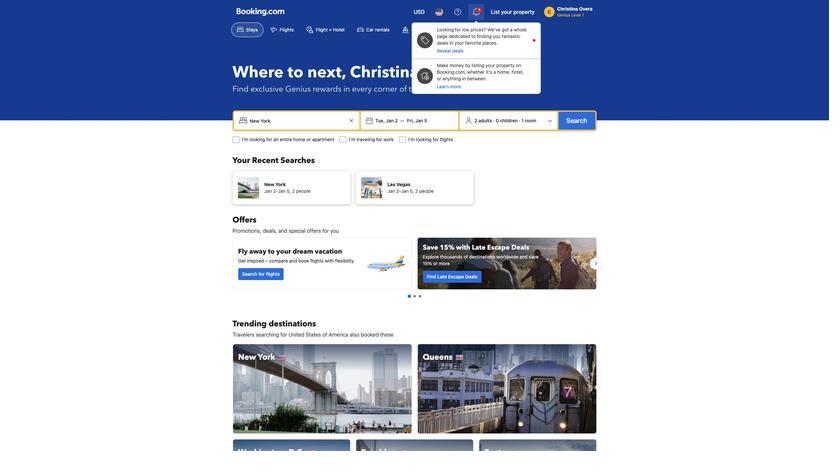 Task type: locate. For each thing, give the bounding box(es) containing it.
0 horizontal spatial search
[[242, 272, 258, 277]]

of left the
[[400, 84, 407, 95]]

find inside 'where to next, christina? find exclusive genius rewards in every corner of the world!'
[[233, 84, 249, 95]]

more down the anything
[[450, 84, 461, 89]]

1 vertical spatial york
[[258, 352, 275, 363]]

0 horizontal spatial 2-
[[273, 188, 278, 194]]

1 horizontal spatial new
[[264, 182, 275, 187]]

more inside make money by listing your property on booking.com, whether it's a home, hotel, or anything in between. learn more
[[450, 84, 461, 89]]

and right "deals,"
[[279, 228, 288, 234]]

in down dedicated
[[450, 40, 454, 46]]

save 15% with late escape deals explore thousands of destinations worldwide and save 15% or more
[[423, 243, 539, 267]]

1 left room
[[522, 118, 524, 124]]

1 vertical spatial find
[[427, 274, 436, 280]]

deals up worldwide
[[512, 243, 530, 252]]

0 vertical spatial find
[[233, 84, 249, 95]]

in inside 'where to next, christina? find exclusive genius rewards in every corner of the world!'
[[344, 84, 350, 95]]

region
[[227, 235, 602, 293]]

find down where
[[233, 84, 249, 95]]

0 horizontal spatial flights
[[266, 272, 280, 277]]

york down searching
[[258, 352, 275, 363]]

0 vertical spatial genius
[[558, 13, 571, 18]]

1 vertical spatial search
[[242, 272, 258, 277]]

of inside trending destinations travelers searching for united states of america also booked these
[[323, 332, 327, 338]]

1 horizontal spatial looking
[[416, 137, 432, 142]]

2 vertical spatial in
[[344, 84, 350, 95]]

where
[[233, 62, 284, 83]]

property inside make money by listing your property on booking.com, whether it's a home, hotel, or anything in between. learn more
[[497, 63, 515, 68]]

1 people from the left
[[296, 188, 311, 194]]

0 horizontal spatial york
[[258, 352, 275, 363]]

1 vertical spatial new
[[238, 352, 256, 363]]

car
[[366, 27, 374, 32]]

0 horizontal spatial to
[[268, 247, 275, 256]]

0 vertical spatial york
[[276, 182, 286, 187]]

a right the got
[[510, 27, 513, 32]]

airport
[[495, 27, 510, 32]]

and inside fly away to your dream vacation get inspired – compare and book flights with flexibility
[[289, 258, 297, 264]]

you
[[493, 33, 501, 39], [331, 228, 339, 234]]

fantastic
[[502, 33, 521, 39]]

1 2- from the left
[[273, 188, 278, 194]]

main content
[[227, 215, 602, 452]]

your
[[233, 155, 250, 166]]

1 horizontal spatial deals
[[512, 243, 530, 252]]

page
[[437, 33, 448, 39]]

list your property link
[[487, 4, 539, 20]]

0 vertical spatial flights
[[440, 137, 453, 142]]

in inside make money by listing your property on booking.com, whether it's a home, hotel, or anything in between. learn more
[[462, 76, 466, 81]]

work
[[384, 137, 394, 142]]

0 vertical spatial late
[[472, 243, 486, 252]]

people inside las vegas jan 2-jan 5, 2 people
[[419, 188, 434, 194]]

0 vertical spatial property
[[514, 9, 535, 15]]

las vegas jan 2-jan 5, 2 people
[[388, 182, 434, 194]]

and left save
[[520, 254, 528, 260]]

york for new york
[[258, 352, 275, 363]]

1 horizontal spatial you
[[493, 33, 501, 39]]

0 horizontal spatial in
[[344, 84, 350, 95]]

2- down your recent searches
[[273, 188, 278, 194]]

1 horizontal spatial with
[[456, 243, 471, 252]]

group of friends hiking in the mountains on a sunny day image
[[418, 238, 597, 290]]

1 inside the christina overa genius level 1
[[582, 13, 584, 18]]

property up whole
[[514, 9, 535, 15]]

your up it's on the top of the page
[[486, 63, 495, 68]]

new inside new york jan 2-jan 5, 2 people
[[264, 182, 275, 187]]

1 vertical spatial or
[[307, 137, 311, 142]]

your inside looking for low prices? we've got a whole page dedicated to finding you fantastic deals in your favorite places. reveal deals
[[455, 40, 464, 46]]

deals right reveal
[[452, 48, 464, 54]]

1 horizontal spatial flights
[[311, 258, 324, 264]]

with up thousands
[[456, 243, 471, 252]]

0 horizontal spatial you
[[331, 228, 339, 234]]

jan right tue,
[[386, 118, 394, 124]]

or
[[437, 76, 442, 81], [307, 137, 311, 142], [433, 261, 438, 267]]

2 adults · 0 children · 1 room button
[[463, 115, 555, 127]]

i'm left traveling
[[349, 137, 356, 142]]

york inside new york jan 2-jan 5, 2 people
[[276, 182, 286, 187]]

0 horizontal spatial with
[[325, 258, 334, 264]]

1 vertical spatial more
[[439, 261, 450, 267]]

0 vertical spatial deals
[[512, 243, 530, 252]]

find down explore on the right of page
[[427, 274, 436, 280]]

5, inside new york jan 2-jan 5, 2 people
[[287, 188, 291, 194]]

0 vertical spatial deals
[[437, 40, 449, 46]]

in inside looking for low prices? we've got a whole page dedicated to finding you fantastic deals in your favorite places. reveal deals
[[450, 40, 454, 46]]

trending destinations travelers searching for united states of america also booked these
[[233, 319, 394, 338]]

1 vertical spatial with
[[325, 258, 334, 264]]

2 inside new york jan 2-jan 5, 2 people
[[292, 188, 295, 194]]

5, down searches
[[287, 188, 291, 194]]

queens
[[423, 352, 453, 363]]

overa
[[579, 6, 593, 12]]

1 vertical spatial property
[[497, 63, 515, 68]]

the
[[409, 84, 421, 95]]

2 horizontal spatial 1
[[582, 13, 584, 18]]

progress bar
[[408, 295, 421, 298]]

rentals
[[375, 27, 390, 32]]

1 horizontal spatial 1
[[522, 118, 524, 124]]

your recent searches
[[233, 155, 315, 166]]

2 5, from the left
[[410, 188, 414, 194]]

·
[[494, 118, 495, 124], [519, 118, 521, 124]]

0 vertical spatial destinations
[[469, 254, 496, 260]]

2 horizontal spatial to
[[472, 33, 476, 39]]

searches
[[281, 155, 315, 166]]

1 vertical spatial to
[[288, 62, 304, 83]]

1 horizontal spatial find
[[427, 274, 436, 280]]

1 i'm from the left
[[242, 137, 248, 142]]

5,
[[287, 188, 291, 194], [410, 188, 414, 194]]

flights
[[280, 27, 294, 32]]

for
[[455, 27, 461, 32], [266, 137, 272, 142], [376, 137, 382, 142], [433, 137, 439, 142], [323, 228, 329, 234], [259, 272, 265, 277], [281, 332, 287, 338]]

0 vertical spatial escape
[[488, 243, 510, 252]]

people
[[296, 188, 311, 194], [419, 188, 434, 194]]

2 horizontal spatial flights
[[440, 137, 453, 142]]

compare
[[269, 258, 288, 264]]

0 horizontal spatial 5,
[[287, 188, 291, 194]]

rewards
[[313, 84, 342, 95]]

in right the anything
[[462, 76, 466, 81]]

low
[[462, 27, 470, 32]]

15% down explore on the right of page
[[423, 261, 432, 267]]

a right it's on the top of the page
[[494, 69, 496, 75]]

destinations up 'united' at the left
[[269, 319, 316, 330]]

1 looking from the left
[[250, 137, 265, 142]]

and left book
[[289, 258, 297, 264]]

you right the offers
[[331, 228, 339, 234]]

search
[[567, 117, 588, 125], [242, 272, 258, 277]]

2 · from the left
[[519, 118, 521, 124]]

1 horizontal spatial deals
[[452, 48, 464, 54]]

deals down page at the top right of the page
[[437, 40, 449, 46]]

new down recent
[[264, 182, 275, 187]]

of right states
[[323, 332, 327, 338]]

1 horizontal spatial search
[[567, 117, 588, 125]]

property up home,
[[497, 63, 515, 68]]

1 vertical spatial deals
[[452, 48, 464, 54]]

1 horizontal spatial more
[[450, 84, 461, 89]]

genius inside 'where to next, christina? find exclusive genius rewards in every corner of the world!'
[[285, 84, 311, 95]]

1 horizontal spatial destinations
[[469, 254, 496, 260]]

in left every
[[344, 84, 350, 95]]

for inside trending destinations travelers searching for united states of america also booked these
[[281, 332, 287, 338]]

genius down christina
[[558, 13, 571, 18]]

0 horizontal spatial 1
[[479, 8, 481, 13]]

1 horizontal spatial genius
[[558, 13, 571, 18]]

main content containing offers
[[227, 215, 602, 452]]

1 vertical spatial genius
[[285, 84, 311, 95]]

1 down overa
[[582, 13, 584, 18]]

0 horizontal spatial and
[[279, 228, 288, 234]]

1 inside dropdown button
[[479, 8, 481, 13]]

15% up thousands
[[440, 243, 455, 252]]

deals down the save 15% with late escape deals explore thousands of destinations worldwide and save 15% or more
[[466, 274, 478, 280]]

2- inside new york jan 2-jan 5, 2 people
[[273, 188, 278, 194]]

i'm up your
[[242, 137, 248, 142]]

people for new york jan 2-jan 5, 2 people
[[296, 188, 311, 194]]

for inside looking for low prices? we've got a whole page dedicated to finding you fantastic deals in your favorite places. reveal deals
[[455, 27, 461, 32]]

your down dedicated
[[455, 40, 464, 46]]

2 vertical spatial of
[[323, 332, 327, 338]]

or inside the save 15% with late escape deals explore thousands of destinations worldwide and save 15% or more
[[433, 261, 438, 267]]

to inside 'where to next, christina? find exclusive genius rewards in every corner of the world!'
[[288, 62, 304, 83]]

to
[[472, 33, 476, 39], [288, 62, 304, 83], [268, 247, 275, 256]]

1 horizontal spatial people
[[419, 188, 434, 194]]

1 horizontal spatial 2-
[[397, 188, 401, 194]]

people inside new york jan 2-jan 5, 2 people
[[296, 188, 311, 194]]

0 horizontal spatial of
[[323, 332, 327, 338]]

2- down the vegas
[[397, 188, 401, 194]]

5, inside las vegas jan 2-jan 5, 2 people
[[410, 188, 414, 194]]

0 horizontal spatial looking
[[250, 137, 265, 142]]

0 vertical spatial or
[[437, 76, 442, 81]]

i'm looking for flights
[[409, 137, 453, 142]]

whole
[[514, 27, 527, 32]]

an
[[274, 137, 279, 142]]

1 horizontal spatial escape
[[488, 243, 510, 252]]

york for new york jan 2-jan 5, 2 people
[[276, 182, 286, 187]]

0 horizontal spatial new
[[238, 352, 256, 363]]

for down inspired
[[259, 272, 265, 277]]

1 vertical spatial flights
[[311, 258, 324, 264]]

taxis
[[511, 27, 521, 32]]

2 looking from the left
[[416, 137, 432, 142]]

1 vertical spatial destinations
[[269, 319, 316, 330]]

2 i'm from the left
[[349, 137, 356, 142]]

a inside looking for low prices? we've got a whole page dedicated to finding you fantastic deals in your favorite places. reveal deals
[[510, 27, 513, 32]]

1 horizontal spatial a
[[510, 27, 513, 32]]

2- inside las vegas jan 2-jan 5, 2 people
[[397, 188, 401, 194]]

0 horizontal spatial i'm
[[242, 137, 248, 142]]

your up compare
[[276, 247, 291, 256]]

1 vertical spatial you
[[331, 228, 339, 234]]

looking for i'm
[[416, 137, 432, 142]]

2 adults · 0 children · 1 room
[[475, 118, 537, 124]]

adults
[[479, 118, 492, 124]]

i'm
[[242, 137, 248, 142], [349, 137, 356, 142]]

0 horizontal spatial ·
[[494, 118, 495, 124]]

genius left rewards
[[285, 84, 311, 95]]

or down explore on the right of page
[[433, 261, 438, 267]]

1 horizontal spatial to
[[288, 62, 304, 83]]

1 horizontal spatial i'm
[[349, 137, 356, 142]]

york inside the new york link
[[258, 352, 275, 363]]

next,
[[308, 62, 346, 83]]

1 horizontal spatial ·
[[519, 118, 521, 124]]

searching
[[256, 332, 279, 338]]

· right children on the right
[[519, 118, 521, 124]]

get
[[238, 258, 246, 264]]

0 horizontal spatial deals
[[466, 274, 478, 280]]

flights link
[[265, 23, 300, 37]]

money
[[450, 63, 464, 68]]

fly away to your dream vacation get inspired – compare and book flights with flexibility
[[238, 247, 354, 264]]

late
[[472, 243, 486, 252], [438, 274, 447, 280]]

new down travelers
[[238, 352, 256, 363]]

2 people from the left
[[419, 188, 434, 194]]

0 vertical spatial a
[[510, 27, 513, 32]]

5, for york
[[287, 188, 291, 194]]

a
[[510, 27, 513, 32], [494, 69, 496, 75]]

for up dedicated
[[455, 27, 461, 32]]

or right home
[[307, 137, 311, 142]]

you down "we've"
[[493, 33, 501, 39]]

0 horizontal spatial find
[[233, 84, 249, 95]]

2 horizontal spatial of
[[464, 254, 468, 260]]

1 vertical spatial a
[[494, 69, 496, 75]]

0 vertical spatial in
[[450, 40, 454, 46]]

0 vertical spatial new
[[264, 182, 275, 187]]

special
[[289, 228, 306, 234]]

2 2- from the left
[[397, 188, 401, 194]]

for right the offers
[[323, 228, 329, 234]]

i'm for i'm looking for an entire home or apartment
[[242, 137, 248, 142]]

vegas
[[397, 182, 411, 187]]

0 horizontal spatial a
[[494, 69, 496, 75]]

2 vertical spatial to
[[268, 247, 275, 256]]

1 left list
[[479, 8, 481, 13]]

or up learn
[[437, 76, 442, 81]]

looking left 'an' at top
[[250, 137, 265, 142]]

people for las vegas jan 2-jan 5, 2 people
[[419, 188, 434, 194]]

with
[[456, 243, 471, 252], [325, 258, 334, 264]]

entire
[[280, 137, 292, 142]]

· left 0 in the right of the page
[[494, 118, 495, 124]]

attractions
[[450, 27, 473, 32]]

looking
[[437, 27, 454, 32]]

hotel
[[333, 27, 345, 32]]

genius
[[558, 13, 571, 18], [285, 84, 311, 95]]

1 vertical spatial escape
[[448, 274, 464, 280]]

york down your recent searches
[[276, 182, 286, 187]]

to up favorite
[[472, 33, 476, 39]]

2 horizontal spatial and
[[520, 254, 528, 260]]

looking right the i'm
[[416, 137, 432, 142]]

or inside make money by listing your property on booking.com, whether it's a home, hotel, or anything in between. learn more
[[437, 76, 442, 81]]

0 horizontal spatial destinations
[[269, 319, 316, 330]]

to up compare
[[268, 247, 275, 256]]

1 vertical spatial in
[[462, 76, 466, 81]]

escape up worldwide
[[488, 243, 510, 252]]

to left next,
[[288, 62, 304, 83]]

destinations left worldwide
[[469, 254, 496, 260]]

5, down the vegas
[[410, 188, 414, 194]]

with down vacation
[[325, 258, 334, 264]]

0 vertical spatial of
[[400, 84, 407, 95]]

1 5, from the left
[[287, 188, 291, 194]]

home,
[[498, 69, 511, 75]]

0 vertical spatial to
[[472, 33, 476, 39]]

search inside button
[[567, 117, 588, 125]]

1 horizontal spatial of
[[400, 84, 407, 95]]

2 horizontal spatial in
[[462, 76, 466, 81]]

1 horizontal spatial and
[[289, 258, 297, 264]]

of right thousands
[[464, 254, 468, 260]]

escape down thousands
[[448, 274, 464, 280]]

0 vertical spatial you
[[493, 33, 501, 39]]

where to next, christina? find exclusive genius rewards in every corner of the world!
[[233, 62, 446, 95]]

1 vertical spatial 15%
[[423, 261, 432, 267]]

1 vertical spatial of
[[464, 254, 468, 260]]

to inside fly away to your dream vacation get inspired – compare and book flights with flexibility
[[268, 247, 275, 256]]

late inside the save 15% with late escape deals explore thousands of destinations worldwide and save 15% or more
[[472, 243, 486, 252]]

1 horizontal spatial 15%
[[440, 243, 455, 252]]

1 vertical spatial deals
[[466, 274, 478, 280]]

with inside fly away to your dream vacation get inspired – compare and book flights with flexibility
[[325, 258, 334, 264]]

airport taxis link
[[480, 23, 527, 37]]

new york
[[238, 352, 275, 363]]

0 horizontal spatial escape
[[448, 274, 464, 280]]

1 horizontal spatial in
[[450, 40, 454, 46]]

car rentals link
[[352, 23, 395, 37]]

0 vertical spatial search
[[567, 117, 588, 125]]

more down thousands
[[439, 261, 450, 267]]

travelers
[[233, 332, 254, 338]]

1 horizontal spatial york
[[276, 182, 286, 187]]

for right the i'm
[[433, 137, 439, 142]]

2 vertical spatial or
[[433, 261, 438, 267]]

1 horizontal spatial late
[[472, 243, 486, 252]]

to inside looking for low prices? we've got a whole page dedicated to finding you fantastic deals in your favorite places. reveal deals
[[472, 33, 476, 39]]

for left 'united' at the left
[[281, 332, 287, 338]]

deals inside the save 15% with late escape deals explore thousands of destinations worldwide and save 15% or more
[[512, 243, 530, 252]]

fly
[[238, 247, 248, 256]]

with inside the save 15% with late escape deals explore thousands of destinations worldwide and save 15% or more
[[456, 243, 471, 252]]

+
[[329, 27, 332, 32]]

dream
[[293, 247, 313, 256]]



Task type: describe. For each thing, give the bounding box(es) containing it.
new for new york
[[238, 352, 256, 363]]

make money by listing your property on booking.com, whether it's a home, hotel, or anything in between. learn more
[[437, 63, 524, 89]]

0 vertical spatial 15%
[[440, 243, 455, 252]]

flight
[[316, 27, 328, 32]]

search for search
[[567, 117, 588, 125]]

level
[[572, 13, 581, 18]]

2- for vegas
[[397, 188, 401, 194]]

1 inside dropdown button
[[522, 118, 524, 124]]

new york link
[[233, 344, 412, 435]]

usd
[[414, 9, 425, 15]]

united
[[289, 332, 305, 338]]

offers promotions, deals, and special offers for you
[[233, 215, 339, 234]]

tue, jan 2 — fri, jan 5
[[376, 118, 428, 124]]

save
[[529, 254, 539, 260]]

search for flights
[[242, 272, 280, 277]]

stays link
[[231, 23, 264, 37]]

you inside offers promotions, deals, and special offers for you
[[331, 228, 339, 234]]

2 inside las vegas jan 2-jan 5, 2 people
[[415, 188, 418, 194]]

booked
[[361, 332, 379, 338]]

offers
[[233, 215, 257, 226]]

states
[[306, 332, 321, 338]]

jan left 5
[[416, 118, 423, 124]]

for inside offers promotions, deals, and special offers for you
[[323, 228, 329, 234]]

your account menu christina overa genius level 1 element
[[544, 3, 596, 18]]

new york jan 2-jan 5, 2 people
[[264, 182, 311, 194]]

new for new york jan 2-jan 5, 2 people
[[264, 182, 275, 187]]

explore
[[423, 254, 439, 260]]

it's
[[486, 69, 492, 75]]

fri, jan 5 button
[[405, 115, 430, 127]]

flight + hotel link
[[301, 23, 350, 37]]

learn
[[437, 84, 449, 89]]

tue, jan 2 button
[[373, 115, 401, 127]]

christina overa genius level 1
[[558, 6, 593, 18]]

christina?
[[350, 62, 428, 83]]

in for between.
[[462, 76, 466, 81]]

these
[[380, 332, 394, 338]]

deals,
[[263, 228, 277, 234]]

destinations inside trending destinations travelers searching for united states of america also booked these
[[269, 319, 316, 330]]

i'm
[[409, 137, 415, 142]]

jan down recent
[[264, 188, 272, 194]]

christina
[[558, 6, 578, 12]]

region containing save 15% with late escape deals
[[227, 235, 602, 293]]

5, for vegas
[[410, 188, 414, 194]]

worldwide
[[497, 254, 519, 260]]

prices?
[[471, 27, 486, 32]]

looking for low prices? we've got a whole page dedicated to finding you fantastic deals in your favorite places. reveal deals
[[437, 27, 527, 54]]

list your property
[[491, 9, 535, 15]]

find inside region
[[427, 274, 436, 280]]

attractions link
[[435, 23, 479, 37]]

of inside 'where to next, christina? find exclusive genius rewards in every corner of the world!'
[[400, 84, 407, 95]]

room
[[525, 118, 537, 124]]

you inside looking for low prices? we've got a whole page dedicated to finding you fantastic deals in your favorite places. reveal deals
[[493, 33, 501, 39]]

thousands
[[440, 254, 463, 260]]

search for flights link
[[238, 269, 284, 281]]

queens link
[[417, 344, 597, 435]]

find late escape deals
[[427, 274, 478, 280]]

0 horizontal spatial deals
[[437, 40, 449, 46]]

a inside make money by listing your property on booking.com, whether it's a home, hotel, or anything in between. learn more
[[494, 69, 496, 75]]

find late escape deals link
[[423, 271, 482, 283]]

corner
[[374, 84, 398, 95]]

between.
[[467, 76, 487, 81]]

of inside the save 15% with late escape deals explore thousands of destinations worldwide and save 15% or more
[[464, 254, 468, 260]]

fly away to your dream vacation image
[[365, 243, 407, 284]]

finding
[[477, 33, 492, 39]]

world!
[[423, 84, 446, 95]]

your inside make money by listing your property on booking.com, whether it's a home, hotel, or anything in between. learn more
[[486, 63, 495, 68]]

usd button
[[410, 4, 429, 20]]

book
[[299, 258, 309, 264]]

0
[[496, 118, 499, 124]]

booking.com,
[[437, 69, 466, 75]]

—
[[401, 118, 405, 124]]

cruises link
[[397, 23, 433, 37]]

i'm traveling for work
[[349, 137, 394, 142]]

1 vertical spatial late
[[438, 274, 447, 280]]

also
[[350, 332, 360, 338]]

your inside fly away to your dream vacation get inspired – compare and book flights with flexibility
[[276, 247, 291, 256]]

fri,
[[407, 118, 414, 124]]

children
[[500, 118, 518, 124]]

anything
[[443, 76, 461, 81]]

2 inside dropdown button
[[475, 118, 478, 124]]

got
[[502, 27, 509, 32]]

1 button
[[469, 4, 485, 20]]

more inside the save 15% with late escape deals explore thousands of destinations worldwide and save 15% or more
[[439, 261, 450, 267]]

Where are you going? field
[[247, 115, 348, 127]]

5
[[425, 118, 428, 124]]

jan down your recent searches
[[278, 188, 286, 194]]

flight + hotel
[[316, 27, 345, 32]]

airport taxis
[[495, 27, 521, 32]]

jan down the vegas
[[401, 188, 409, 194]]

inspired
[[247, 258, 264, 264]]

stays
[[246, 27, 258, 32]]

genius inside the christina overa genius level 1
[[558, 13, 571, 18]]

booking.com image
[[237, 8, 284, 16]]

escape inside the save 15% with late escape deals explore thousands of destinations worldwide and save 15% or more
[[488, 243, 510, 252]]

i'm for i'm traveling for work
[[349, 137, 356, 142]]

recent
[[252, 155, 279, 166]]

jan down las
[[388, 188, 395, 194]]

listing
[[472, 63, 485, 68]]

destinations inside the save 15% with late escape deals explore thousands of destinations worldwide and save 15% or more
[[469, 254, 496, 260]]

hotel,
[[512, 69, 524, 75]]

every
[[352, 84, 372, 95]]

2- for york
[[273, 188, 278, 194]]

america
[[329, 332, 349, 338]]

2 vertical spatial flights
[[266, 272, 280, 277]]

favorite
[[466, 40, 482, 46]]

for left 'an' at top
[[266, 137, 272, 142]]

c
[[548, 9, 551, 15]]

car rentals
[[366, 27, 390, 32]]

looking for i'm
[[250, 137, 265, 142]]

your right list
[[501, 9, 512, 15]]

list
[[491, 9, 500, 15]]

dedicated
[[449, 33, 470, 39]]

and inside offers promotions, deals, and special offers for you
[[279, 228, 288, 234]]

offers
[[307, 228, 321, 234]]

0 horizontal spatial 15%
[[423, 261, 432, 267]]

search for search for flights
[[242, 272, 258, 277]]

flights inside fly away to your dream vacation get inspired – compare and book flights with flexibility
[[311, 258, 324, 264]]

save
[[423, 243, 438, 252]]

apartment
[[312, 137, 334, 142]]

make
[[437, 63, 449, 68]]

traveling
[[357, 137, 375, 142]]

trending
[[233, 319, 267, 330]]

in for your
[[450, 40, 454, 46]]

1 · from the left
[[494, 118, 495, 124]]

deals inside find late escape deals link
[[466, 274, 478, 280]]

exclusive
[[251, 84, 283, 95]]

and inside the save 15% with late escape deals explore thousands of destinations worldwide and save 15% or more
[[520, 254, 528, 260]]

for left work
[[376, 137, 382, 142]]



Task type: vqa. For each thing, say whether or not it's contained in the screenshot.
don't
no



